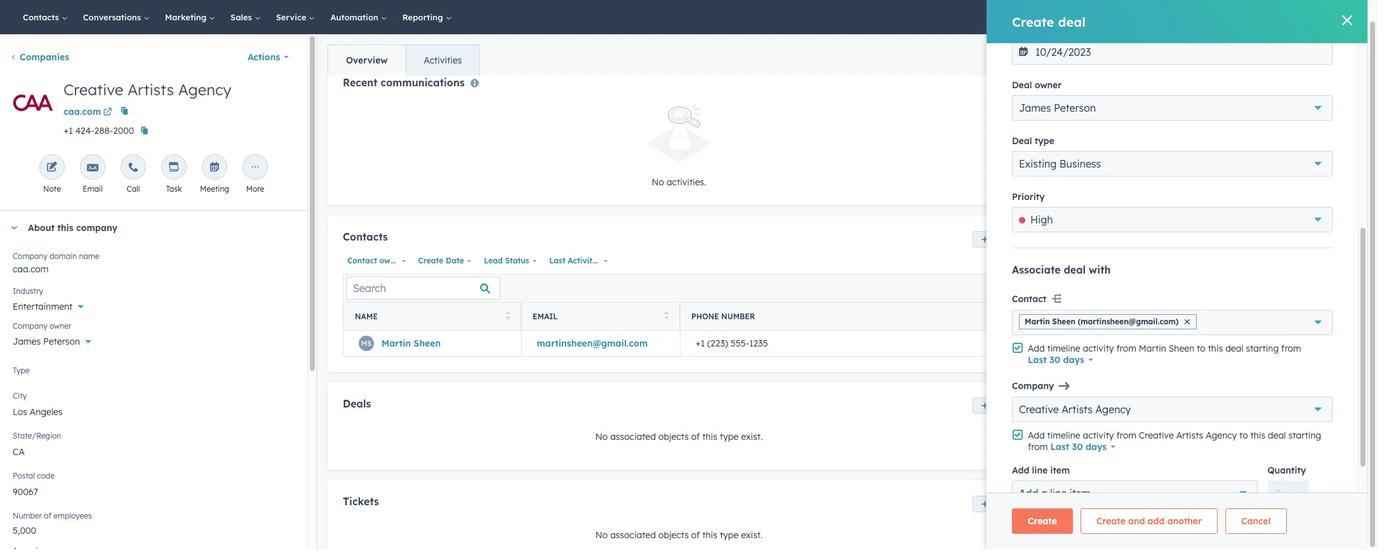 Task type: describe. For each thing, give the bounding box(es) containing it.
using
[[1309, 360, 1331, 371]]

activities.
[[667, 177, 707, 188]]

at
[[1094, 95, 1101, 105]]

files
[[1098, 473, 1115, 485]]

employees
[[54, 511, 92, 521]]

1 horizontal spatial number
[[722, 312, 755, 322]]

the for revenue
[[1089, 224, 1102, 235]]

last
[[550, 256, 566, 265]]

code
[[37, 471, 55, 481]]

deals for deals (0)
[[1079, 196, 1104, 208]]

+ add for (1)
[[1320, 46, 1346, 57]]

no associated objects of this type exist. for deals
[[596, 431, 763, 443]]

opportunities
[[1140, 224, 1196, 235]]

type for tickets
[[720, 529, 739, 541]]

peterson
[[43, 336, 80, 347]]

0 horizontal spatial sheen
[[414, 338, 441, 349]]

1 horizontal spatial martinsheen@gmail.com link
[[1072, 107, 1183, 123]]

associated inside collect and track payments associated with this company using hubspot payments.
[[1182, 360, 1227, 371]]

2000
[[113, 125, 134, 137]]

no for deals
[[596, 431, 608, 443]]

about this company button
[[0, 211, 295, 245]]

attached
[[1117, 473, 1155, 485]]

contact owner
[[347, 256, 403, 265]]

Search HubSpot search field
[[1190, 6, 1345, 28]]

555-
[[731, 338, 750, 349]]

state/region
[[13, 431, 61, 441]]

Number of employees text field
[[13, 519, 295, 539]]

service link
[[268, 0, 323, 34]]

attachments
[[1079, 446, 1136, 457]]

view associated contacts link
[[1064, 154, 1177, 169]]

0 horizontal spatial companies
[[20, 51, 69, 63]]

reporting
[[403, 12, 446, 22]]

0 horizontal spatial martin sheen
[[382, 338, 441, 349]]

entertainment
[[13, 301, 73, 313]]

companies inside dropdown button
[[1116, 524, 1165, 535]]

date inside popup button
[[600, 256, 618, 265]]

note
[[43, 184, 61, 194]]

1 horizontal spatial creative
[[1103, 95, 1133, 105]]

caret image for payments (0)
[[1061, 336, 1069, 340]]

0 vertical spatial martinsheen@gmail.com
[[1072, 109, 1183, 121]]

record. for track the revenue opportunities associated with this record.
[[1285, 224, 1313, 235]]

service
[[276, 12, 309, 22]]

deals for deals
[[343, 398, 371, 410]]

create date
[[418, 256, 464, 265]]

caret image for tickets (0)
[[1061, 268, 1069, 272]]

revenue
[[1105, 224, 1138, 235]]

contacts for contacts (1)
[[1079, 46, 1119, 57]]

288-
[[94, 125, 113, 137]]

tickets for tickets
[[343, 496, 379, 508]]

1 vertical spatial of
[[44, 511, 51, 521]]

payments (0) button
[[1051, 321, 1341, 355]]

martin sheen link for martinsheen@gmail.com
[[382, 338, 441, 349]]

payments
[[1137, 360, 1179, 371]]

City text field
[[13, 399, 295, 424]]

see
[[1064, 473, 1079, 485]]

conversations link
[[75, 0, 157, 34]]

uploaded
[[1241, 473, 1281, 485]]

no inside alert
[[652, 177, 664, 188]]

reporting link
[[395, 0, 460, 34]]

+1 (223) 555-1235
[[696, 338, 768, 349]]

attachments button
[[1051, 434, 1306, 469]]

2 vertical spatial record.
[[1312, 473, 1341, 485]]

1 horizontal spatial contacts
[[343, 231, 388, 243]]

call
[[127, 184, 140, 194]]

type for deals
[[720, 431, 739, 443]]

contacts (1)
[[1079, 46, 1133, 57]]

link opens in a new window image
[[103, 108, 112, 118]]

automation link
[[323, 0, 395, 34]]

meeting image
[[209, 162, 220, 174]]

caret image
[[1061, 200, 1069, 204]]

view associated contacts
[[1064, 156, 1177, 167]]

company owner
[[13, 321, 71, 331]]

contacts
[[1139, 156, 1177, 167]]

no activities. alert
[[343, 104, 1016, 190]]

name
[[355, 312, 378, 322]]

contacts link
[[15, 0, 75, 34]]

caret image for contacts (1)
[[1061, 50, 1069, 53]]

of for tickets
[[692, 529, 700, 541]]

press to sort. element for email
[[664, 311, 669, 322]]

collect
[[1064, 360, 1092, 371]]

activities
[[424, 55, 462, 66]]

+1 424-288-2000
[[64, 125, 134, 137]]

entertainment button
[[13, 294, 295, 315]]

record. for track the customer requests associated with this record.
[[1270, 292, 1299, 303]]

this inside 'about this company' "dropdown button"
[[57, 222, 73, 234]]

424-
[[75, 125, 94, 137]]

phone
[[692, 312, 719, 322]]

about this company
[[28, 222, 118, 234]]

State/Region text field
[[13, 439, 295, 464]]

+ add for (0)
[[1320, 196, 1346, 208]]

add button for deals
[[973, 398, 1016, 414]]

1 vertical spatial martinsheen@gmail.com
[[537, 338, 648, 349]]

Postal code text field
[[13, 479, 295, 504]]

owner for company owner
[[50, 321, 71, 331]]

activity
[[568, 256, 597, 265]]

task
[[166, 184, 182, 194]]

automation
[[331, 12, 381, 22]]

no activities.
[[652, 177, 707, 188]]

0 vertical spatial email
[[83, 184, 103, 194]]

recent
[[343, 76, 378, 89]]

note image
[[46, 162, 58, 174]]

caret image for attachments
[[1061, 450, 1069, 453]]

city
[[13, 391, 27, 401]]

1 horizontal spatial sheen
[[1104, 79, 1131, 90]]

1 horizontal spatial martin
[[1072, 79, 1102, 90]]

+ add button for (1)
[[1320, 44, 1346, 59]]

company inside "dropdown button"
[[76, 222, 118, 234]]

james peterson
[[13, 336, 80, 347]]

+1 for +1 424-288-2000
[[64, 125, 73, 137]]

sales
[[231, 12, 255, 22]]

company for company owner
[[13, 321, 47, 331]]

+ for contacts (1)
[[1320, 46, 1326, 57]]

(0) for deals (0)
[[1107, 196, 1119, 208]]

collect and track payments associated with this company using hubspot payments.
[[1064, 360, 1331, 386]]

company inside collect and track payments associated with this company using hubspot payments.
[[1267, 360, 1306, 371]]

track the revenue opportunities associated with this record.
[[1064, 224, 1313, 235]]

caret image for about this company
[[10, 226, 18, 230]]

postal
[[13, 471, 35, 481]]

last activity date button
[[545, 253, 618, 269]]

more
[[246, 184, 264, 194]]

+ for deals (0)
[[1320, 196, 1326, 208]]

caa.com link
[[64, 102, 114, 121]]

actions
[[248, 51, 280, 63]]

communications
[[381, 76, 465, 89]]

recent communications
[[343, 76, 465, 89]]



Task type: vqa. For each thing, say whether or not it's contained in the screenshot.
Number of employees
yes



Task type: locate. For each thing, give the bounding box(es) containing it.
exist.
[[741, 431, 763, 443], [741, 529, 763, 541]]

press to sort. image left phone
[[664, 311, 669, 320]]

about
[[28, 222, 55, 234]]

owner inside popup button
[[380, 256, 403, 265]]

1 vertical spatial number
[[13, 511, 42, 521]]

payments.
[[1103, 375, 1147, 386]]

task image
[[168, 162, 180, 174]]

date inside popup button
[[446, 256, 464, 265]]

overview link
[[328, 45, 406, 76]]

owner up peterson
[[50, 321, 71, 331]]

1 horizontal spatial artists
[[1135, 95, 1159, 105]]

2 + add from the top
[[1320, 196, 1346, 208]]

caret image inside the tickets (0) dropdown button
[[1061, 268, 1069, 272]]

to left 'your'
[[1157, 473, 1166, 485]]

0 vertical spatial (0)
[[1107, 196, 1119, 208]]

add button for contacts
[[973, 231, 1016, 247]]

martin sheen up at
[[1072, 79, 1131, 90]]

caa.com inside the company domain name caa.com
[[13, 264, 49, 275]]

with inside collect and track payments associated with this company using hubspot payments.
[[1230, 360, 1247, 371]]

martin sheen down search search box
[[382, 338, 441, 349]]

2 objects from the top
[[659, 529, 689, 541]]

1 vertical spatial + add button
[[1320, 194, 1346, 210]]

0 horizontal spatial contacts
[[23, 12, 61, 22]]

1 vertical spatial with
[[1233, 292, 1250, 303]]

caret image left "about"
[[10, 226, 18, 230]]

(1)
[[1121, 46, 1133, 57]]

company up name on the top left of the page
[[76, 222, 118, 234]]

1 track from the top
[[1064, 224, 1086, 235]]

2 press to sort. element from the left
[[664, 311, 669, 322]]

number up 555-
[[722, 312, 755, 322]]

0 horizontal spatial agency
[[178, 80, 232, 99]]

payments (0)
[[1079, 332, 1139, 344]]

track down tickets (0)
[[1064, 292, 1086, 303]]

2 vertical spatial the
[[1082, 473, 1095, 485]]

0 vertical spatial number
[[722, 312, 755, 322]]

james peterson button
[[13, 329, 295, 350]]

the left revenue
[[1089, 224, 1102, 235]]

martin up actor
[[1072, 79, 1102, 90]]

2 vertical spatial no
[[596, 529, 608, 541]]

number down postal
[[13, 511, 42, 521]]

sales link
[[223, 0, 268, 34]]

0 vertical spatial no associated objects of this type exist.
[[596, 431, 763, 443]]

1 vertical spatial company
[[13, 321, 47, 331]]

contacts (1) button
[[1051, 34, 1315, 69]]

create
[[418, 256, 444, 265]]

caret image inside related companies dropdown button
[[1061, 528, 1069, 531]]

0 vertical spatial deals
[[1079, 196, 1104, 208]]

agency
[[178, 80, 232, 99], [1161, 95, 1187, 105]]

email down email image
[[83, 184, 103, 194]]

1 horizontal spatial companies
[[1116, 524, 1165, 535]]

name
[[79, 252, 99, 261]]

0 vertical spatial of
[[692, 431, 700, 443]]

1 type from the top
[[720, 431, 739, 443]]

caret image left related
[[1061, 528, 1069, 531]]

1 press to sort. element from the left
[[505, 311, 510, 322]]

actions button
[[239, 44, 297, 70]]

company down "about"
[[13, 252, 47, 261]]

press to sort. image for email
[[664, 311, 669, 320]]

0 horizontal spatial owner
[[50, 321, 71, 331]]

tickets inside the tickets (0) dropdown button
[[1079, 264, 1111, 276]]

type
[[13, 366, 30, 375]]

1 vertical spatial company
[[1267, 360, 1306, 371]]

objects for tickets
[[659, 529, 689, 541]]

0 horizontal spatial email
[[83, 184, 103, 194]]

creative
[[64, 80, 123, 99], [1103, 95, 1133, 105]]

caret image inside contacts (1) dropdown button
[[1061, 50, 1069, 53]]

1 vertical spatial no associated objects of this type exist.
[[596, 529, 763, 541]]

0 vertical spatial with
[[1247, 224, 1265, 235]]

0 vertical spatial martin sheen link
[[1072, 79, 1131, 90]]

caret image up collect
[[1061, 336, 1069, 340]]

creative right at
[[1103, 95, 1133, 105]]

3 add button from the top
[[973, 496, 1016, 512]]

caret image for related companies
[[1061, 528, 1069, 531]]

contact owner button
[[343, 253, 409, 269]]

2 vertical spatial contacts
[[343, 231, 388, 243]]

marketing
[[165, 12, 209, 22]]

artists up 2000 in the left of the page
[[128, 80, 174, 99]]

+ add button for (0)
[[1320, 194, 1346, 210]]

edit button
[[10, 80, 56, 130]]

0 vertical spatial no
[[652, 177, 664, 188]]

1 horizontal spatial agency
[[1161, 95, 1187, 105]]

1 horizontal spatial to
[[1283, 473, 1292, 485]]

2 add button from the top
[[973, 398, 1016, 414]]

this
[[57, 222, 73, 234], [1267, 224, 1282, 235], [1253, 292, 1268, 303], [1250, 360, 1265, 371], [703, 431, 718, 443], [1294, 473, 1309, 485], [703, 529, 718, 541]]

date right activity
[[600, 256, 618, 265]]

track
[[1064, 224, 1086, 235], [1064, 292, 1086, 303]]

1 press to sort. image from the left
[[505, 311, 510, 320]]

tickets for tickets (0)
[[1079, 264, 1111, 276]]

deals (0)
[[1079, 196, 1119, 208]]

(0) for tickets (0)
[[1113, 264, 1126, 276]]

lead status
[[484, 256, 530, 265]]

contact
[[347, 256, 377, 265]]

1 vertical spatial (0)
[[1113, 264, 1126, 276]]

+
[[1320, 46, 1326, 57], [1320, 196, 1326, 208]]

0 horizontal spatial company
[[76, 222, 118, 234]]

martin down search search box
[[382, 338, 411, 349]]

1235
[[750, 338, 768, 349]]

1 horizontal spatial company
[[1267, 360, 1306, 371]]

0 horizontal spatial tickets
[[343, 496, 379, 508]]

track for track the revenue opportunities associated with this record.
[[1064, 224, 1086, 235]]

related
[[1079, 524, 1113, 535]]

navigation containing overview
[[328, 44, 480, 76]]

2 to from the left
[[1283, 473, 1292, 485]]

2 press to sort. image from the left
[[664, 311, 669, 320]]

1 exist. from the top
[[741, 431, 763, 443]]

2 + from the top
[[1320, 196, 1326, 208]]

0 horizontal spatial press to sort. element
[[505, 311, 510, 322]]

1 vertical spatial martin sheen
[[382, 338, 441, 349]]

contacts up "contact"
[[343, 231, 388, 243]]

1 + add button from the top
[[1320, 44, 1346, 59]]

record.
[[1285, 224, 1313, 235], [1270, 292, 1299, 303], [1312, 473, 1341, 485]]

1 + add from the top
[[1320, 46, 1346, 57]]

1 horizontal spatial +1
[[696, 338, 705, 349]]

1 vertical spatial + add
[[1320, 196, 1346, 208]]

caret image left contacts (1)
[[1061, 50, 1069, 53]]

1 vertical spatial add button
[[973, 398, 1016, 414]]

+1 for +1 (223) 555-1235
[[696, 338, 705, 349]]

to right the uploaded
[[1283, 473, 1292, 485]]

martinsheen@gmail.com link
[[1072, 107, 1183, 123], [537, 338, 648, 349]]

with for payments
[[1230, 360, 1247, 371]]

objects for deals
[[659, 431, 689, 443]]

0 horizontal spatial martinsheen@gmail.com
[[537, 338, 648, 349]]

search image
[[1341, 13, 1350, 22]]

1 horizontal spatial martin sheen
[[1072, 79, 1131, 90]]

add button
[[1311, 439, 1346, 464]]

2 company from the top
[[13, 321, 47, 331]]

+ add
[[1320, 46, 1346, 57], [1320, 196, 1346, 208]]

1 no associated objects of this type exist. from the top
[[596, 431, 763, 443]]

0 vertical spatial + add button
[[1320, 44, 1346, 59]]

objects
[[659, 431, 689, 443], [659, 529, 689, 541]]

caret image inside 'about this company' "dropdown button"
[[10, 226, 18, 230]]

1 horizontal spatial email
[[533, 312, 558, 322]]

2 type from the top
[[720, 529, 739, 541]]

customer
[[1105, 292, 1144, 303]]

martin sheen link up at
[[1072, 79, 1131, 90]]

0 horizontal spatial caa.com
[[13, 264, 49, 275]]

caa.com up industry
[[13, 264, 49, 275]]

sheen down search search box
[[414, 338, 441, 349]]

track
[[1113, 360, 1135, 371]]

email down the last
[[533, 312, 558, 322]]

press to sort. element left phone
[[664, 311, 669, 322]]

companies down contacts link
[[20, 51, 69, 63]]

create date button
[[414, 253, 475, 269]]

(223)
[[708, 338, 728, 349]]

2 date from the left
[[600, 256, 618, 265]]

add button for tickets
[[973, 496, 1016, 512]]

sheen
[[1104, 79, 1131, 90], [414, 338, 441, 349]]

martin sheen
[[1072, 79, 1131, 90], [382, 338, 441, 349]]

1 vertical spatial track
[[1064, 292, 1086, 303]]

0 horizontal spatial date
[[446, 256, 464, 265]]

2 + add button from the top
[[1320, 194, 1346, 210]]

1 horizontal spatial caa.com
[[64, 106, 101, 118]]

1 horizontal spatial press to sort. image
[[664, 311, 669, 320]]

caret image inside attachments dropdown button
[[1061, 450, 1069, 453]]

artists
[[128, 80, 174, 99], [1135, 95, 1159, 105]]

1 vertical spatial martin sheen link
[[382, 338, 441, 349]]

1 horizontal spatial martinsheen@gmail.com
[[1072, 109, 1183, 121]]

martin sheen link down search search box
[[382, 338, 441, 349]]

(0) up track
[[1126, 332, 1139, 344]]

caret image inside payments (0) dropdown button
[[1061, 336, 1069, 340]]

1 vertical spatial owner
[[50, 321, 71, 331]]

2 track from the top
[[1064, 292, 1086, 303]]

press to sort. element
[[505, 311, 510, 322], [664, 311, 669, 322]]

0 vertical spatial objects
[[659, 431, 689, 443]]

1 vertical spatial companies
[[1116, 524, 1165, 535]]

0 vertical spatial record.
[[1285, 224, 1313, 235]]

caa.com
[[64, 106, 101, 118], [13, 264, 49, 275]]

press to sort. image for name
[[505, 311, 510, 320]]

1 vertical spatial objects
[[659, 529, 689, 541]]

to
[[1157, 473, 1166, 485], [1283, 473, 1292, 485]]

0 vertical spatial the
[[1089, 224, 1102, 235]]

contacts for contacts link
[[23, 12, 61, 22]]

1 vertical spatial martin
[[382, 338, 411, 349]]

caret image up see
[[1061, 450, 1069, 453]]

1 vertical spatial exist.
[[741, 529, 763, 541]]

marketing link
[[157, 0, 223, 34]]

exist. for deals
[[741, 431, 763, 443]]

caa.com up 424-
[[64, 106, 101, 118]]

call image
[[128, 162, 139, 174]]

date right "create"
[[446, 256, 464, 265]]

company
[[76, 222, 118, 234], [1267, 360, 1306, 371]]

1 objects from the top
[[659, 431, 689, 443]]

0 vertical spatial +1
[[64, 125, 73, 137]]

companies link
[[10, 51, 69, 63]]

(0) up revenue
[[1107, 196, 1119, 208]]

no for tickets
[[596, 529, 608, 541]]

with
[[1247, 224, 1265, 235], [1233, 292, 1250, 303], [1230, 360, 1247, 371]]

your
[[1169, 473, 1187, 485]]

last activity date
[[550, 256, 618, 265]]

caa.com inside 'link'
[[64, 106, 101, 118]]

lead
[[484, 256, 503, 265]]

1 vertical spatial deals
[[343, 398, 371, 410]]

0 vertical spatial type
[[720, 431, 739, 443]]

1 vertical spatial tickets
[[343, 496, 379, 508]]

company up the "james"
[[13, 321, 47, 331]]

the for customer
[[1089, 292, 1102, 303]]

2 vertical spatial add button
[[973, 496, 1016, 512]]

company for company domain name caa.com
[[13, 252, 47, 261]]

number of employees
[[13, 511, 92, 521]]

0 vertical spatial contacts
[[23, 12, 61, 22]]

company left using at the right bottom of the page
[[1267, 360, 1306, 371]]

0 vertical spatial company
[[13, 252, 47, 261]]

contacts left (1)
[[1079, 46, 1119, 57]]

1 horizontal spatial date
[[600, 256, 618, 265]]

the for files
[[1082, 473, 1095, 485]]

track down caret image
[[1064, 224, 1086, 235]]

1 horizontal spatial tickets
[[1079, 264, 1111, 276]]

company domain name caa.com
[[13, 252, 99, 275]]

Search search field
[[346, 277, 501, 300]]

martin sheen link for view associated contacts
[[1072, 79, 1131, 90]]

1 vertical spatial email
[[533, 312, 558, 322]]

with for opportunities
[[1247, 224, 1265, 235]]

0 vertical spatial martin sheen
[[1072, 79, 1131, 90]]

link opens in a new window image
[[103, 105, 112, 121]]

contacts
[[23, 12, 61, 22], [1079, 46, 1119, 57], [343, 231, 388, 243]]

the
[[1089, 224, 1102, 235], [1089, 292, 1102, 303], [1082, 473, 1095, 485]]

email
[[83, 184, 103, 194], [533, 312, 558, 322]]

press to sort. element down lead status popup button
[[505, 311, 510, 322]]

this inside collect and track payments associated with this company using hubspot payments.
[[1250, 360, 1265, 371]]

lead status button
[[480, 253, 540, 269]]

the right see
[[1082, 473, 1095, 485]]

press to sort. element for name
[[505, 311, 510, 322]]

hubspot
[[1064, 375, 1101, 386]]

of for deals
[[692, 431, 700, 443]]

tickets (0)
[[1079, 264, 1126, 276]]

james
[[13, 336, 41, 347]]

industry
[[13, 286, 43, 296]]

1 to from the left
[[1157, 473, 1166, 485]]

2 exist. from the top
[[741, 529, 763, 541]]

meeting
[[200, 184, 229, 194]]

caret image
[[1061, 50, 1069, 53], [10, 226, 18, 230], [1061, 268, 1069, 272], [1061, 336, 1069, 340], [1061, 450, 1069, 453], [1061, 528, 1069, 531]]

0 vertical spatial exist.
[[741, 431, 763, 443]]

1 vertical spatial the
[[1089, 292, 1102, 303]]

martinsheen@gmail.com
[[1072, 109, 1183, 121], [537, 338, 648, 349]]

add inside popup button
[[1319, 446, 1337, 457]]

owner right "contact"
[[380, 256, 403, 265]]

0 horizontal spatial artists
[[128, 80, 174, 99]]

tickets (0) button
[[1051, 253, 1315, 287]]

+1
[[64, 125, 73, 137], [696, 338, 705, 349]]

1 horizontal spatial martin sheen link
[[1072, 79, 1131, 90]]

1 vertical spatial sheen
[[414, 338, 441, 349]]

caret image left tickets (0)
[[1061, 268, 1069, 272]]

1 add button from the top
[[973, 231, 1016, 247]]

more image
[[250, 162, 261, 174]]

0 horizontal spatial press to sort. image
[[505, 311, 510, 320]]

0 horizontal spatial number
[[13, 511, 42, 521]]

companies
[[20, 51, 69, 63], [1116, 524, 1165, 535]]

2 vertical spatial of
[[692, 529, 700, 541]]

0 horizontal spatial martinsheen@gmail.com link
[[537, 338, 648, 349]]

press to sort. image down lead status popup button
[[505, 311, 510, 320]]

related companies
[[1079, 524, 1165, 535]]

conversations
[[83, 12, 143, 22]]

activities
[[1190, 473, 1228, 485]]

no associated objects of this type exist.
[[596, 431, 763, 443], [596, 529, 763, 541]]

1 horizontal spatial deals
[[1079, 196, 1104, 208]]

1 + from the top
[[1320, 46, 1326, 57]]

(0) up customer
[[1113, 264, 1126, 276]]

creative artists agency
[[64, 80, 232, 99]]

1 date from the left
[[446, 256, 464, 265]]

deals inside dropdown button
[[1079, 196, 1104, 208]]

0 horizontal spatial martin sheen link
[[382, 338, 441, 349]]

+1 left 424-
[[64, 125, 73, 137]]

number
[[722, 312, 755, 322], [13, 511, 42, 521]]

artists right at
[[1135, 95, 1159, 105]]

2 no associated objects of this type exist. from the top
[[596, 529, 763, 541]]

requests
[[1146, 292, 1182, 303]]

search button
[[1335, 6, 1357, 28]]

1 horizontal spatial owner
[[380, 256, 403, 265]]

2 horizontal spatial contacts
[[1079, 46, 1119, 57]]

(0) for payments (0)
[[1126, 332, 1139, 344]]

track for track the customer requests associated with this record.
[[1064, 292, 1086, 303]]

contacts up companies 'link' on the top
[[23, 12, 61, 22]]

0 vertical spatial companies
[[20, 51, 69, 63]]

navigation
[[328, 44, 480, 76]]

1 company from the top
[[13, 252, 47, 261]]

press to sort. image
[[505, 311, 510, 320], [664, 311, 669, 320]]

actor
[[1072, 95, 1091, 105]]

postal code
[[13, 471, 55, 481]]

company inside the company domain name caa.com
[[13, 252, 47, 261]]

1 vertical spatial contacts
[[1079, 46, 1119, 57]]

no associated objects of this type exist. for tickets
[[596, 529, 763, 541]]

0 vertical spatial track
[[1064, 224, 1086, 235]]

0 vertical spatial + add
[[1320, 46, 1346, 57]]

owner for contact owner
[[380, 256, 403, 265]]

email image
[[87, 162, 98, 174]]

0 vertical spatial add button
[[973, 231, 1016, 247]]

+1 left (223)
[[696, 338, 705, 349]]

0 horizontal spatial martin
[[382, 338, 411, 349]]

0 horizontal spatial creative
[[64, 80, 123, 99]]

related companies button
[[1051, 513, 1346, 547]]

the down tickets (0)
[[1089, 292, 1102, 303]]

0 vertical spatial +
[[1320, 46, 1326, 57]]

companies right related
[[1116, 524, 1165, 535]]

0 vertical spatial caa.com
[[64, 106, 101, 118]]

0 vertical spatial owner
[[380, 256, 403, 265]]

creative up the caa.com 'link'
[[64, 80, 123, 99]]

payments
[[1079, 332, 1123, 344]]

status
[[505, 256, 530, 265]]

and
[[1095, 360, 1111, 371]]

track the customer requests associated with this record.
[[1064, 292, 1299, 303]]

exist. for tickets
[[741, 529, 763, 541]]

2 vertical spatial (0)
[[1126, 332, 1139, 344]]

with for requests
[[1233, 292, 1250, 303]]

2 vertical spatial with
[[1230, 360, 1247, 371]]

1 vertical spatial +1
[[696, 338, 705, 349]]

contacts inside dropdown button
[[1079, 46, 1119, 57]]

sheen up actor at creative artists agency
[[1104, 79, 1131, 90]]

+ add button
[[1320, 44, 1346, 59], [1320, 194, 1346, 210]]



